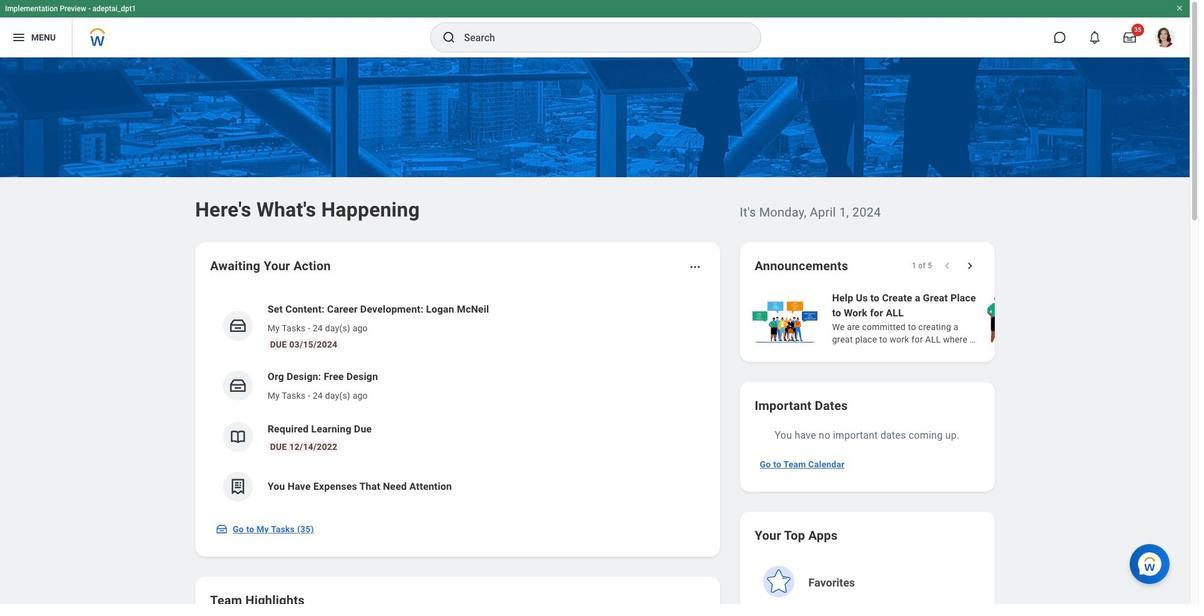 Task type: locate. For each thing, give the bounding box(es) containing it.
0 horizontal spatial inbox image
[[215, 524, 228, 536]]

Search Workday  search field
[[464, 24, 735, 51]]

0 vertical spatial inbox image
[[228, 377, 247, 395]]

1 horizontal spatial inbox image
[[228, 377, 247, 395]]

1 vertical spatial inbox image
[[215, 524, 228, 536]]

related actions image
[[689, 261, 701, 274]]

inbox image
[[228, 317, 247, 335]]

dashboard expenses image
[[228, 478, 247, 497]]

status
[[912, 261, 932, 271]]

inbox image
[[228, 377, 247, 395], [215, 524, 228, 536]]

list
[[750, 290, 1200, 347], [210, 292, 705, 512]]

0 horizontal spatial list
[[210, 292, 705, 512]]

main content
[[0, 57, 1200, 605]]

profile logan mcneil image
[[1155, 27, 1175, 50]]

banner
[[0, 0, 1190, 57]]



Task type: vqa. For each thing, say whether or not it's contained in the screenshot.
list to the left
yes



Task type: describe. For each thing, give the bounding box(es) containing it.
1 horizontal spatial list
[[750, 290, 1200, 347]]

close environment banner image
[[1176, 4, 1184, 12]]

chevron left small image
[[941, 260, 954, 272]]

book open image
[[228, 428, 247, 447]]

chevron right small image
[[964, 260, 976, 272]]

notifications large image
[[1089, 31, 1101, 44]]

justify image
[[11, 30, 26, 45]]

inbox large image
[[1124, 31, 1136, 44]]

search image
[[442, 30, 457, 45]]



